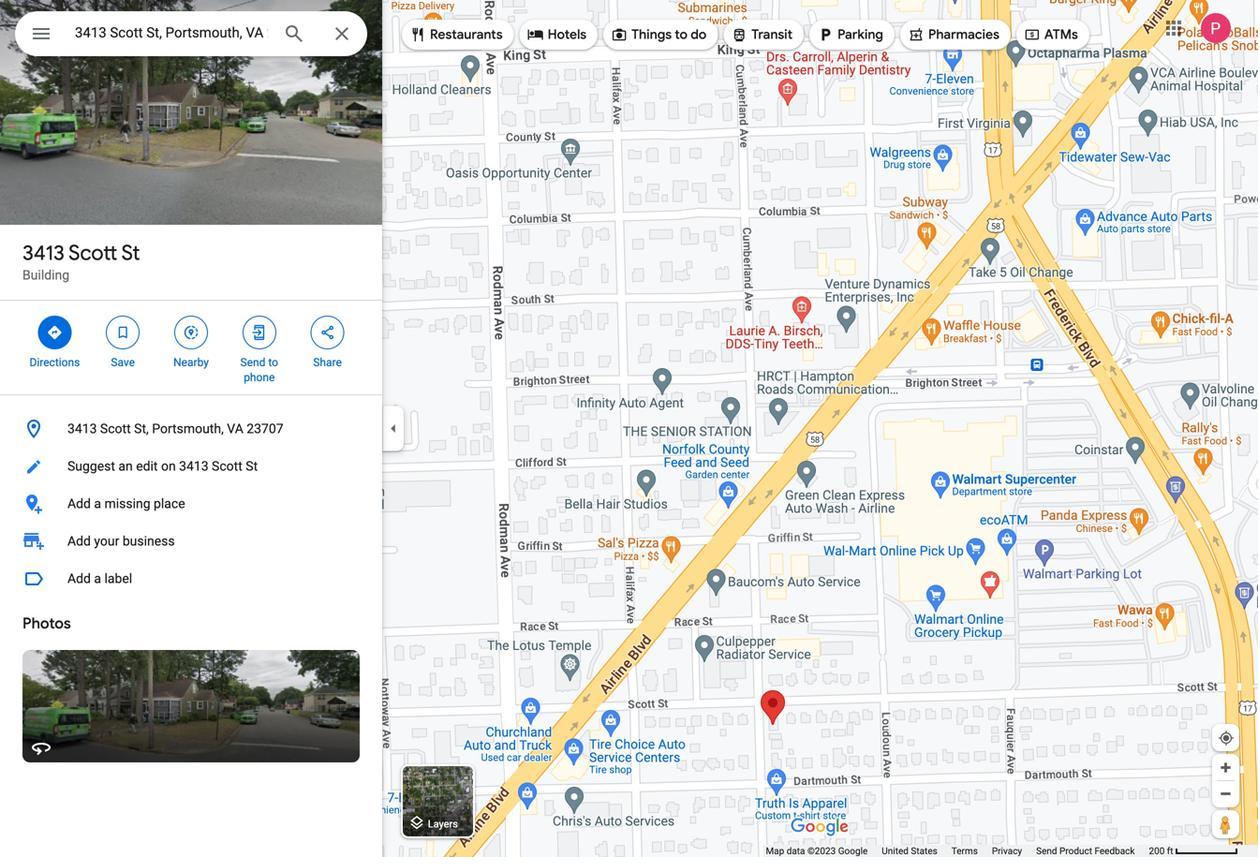 Task type: describe. For each thing, give the bounding box(es) containing it.
3413 for st
[[22, 240, 64, 266]]

 parking
[[817, 24, 884, 45]]

2 horizontal spatial 3413
[[179, 459, 209, 474]]


[[30, 20, 52, 47]]


[[115, 322, 131, 343]]

va
[[227, 421, 244, 437]]


[[410, 24, 426, 45]]

©2023
[[808, 846, 836, 857]]


[[251, 322, 268, 343]]

 button
[[15, 11, 67, 60]]

add a label
[[67, 571, 132, 587]]

200 ft
[[1150, 846, 1174, 857]]

save
[[111, 356, 135, 369]]

st,
[[134, 421, 149, 437]]


[[1024, 24, 1041, 45]]

200
[[1150, 846, 1165, 857]]

states
[[911, 846, 938, 857]]

show street view coverage image
[[1213, 811, 1240, 839]]

add your business link
[[0, 523, 382, 561]]

pharmacies
[[929, 26, 1000, 43]]

united states
[[882, 846, 938, 857]]

google account: payton hansen  
(payton.hansen@adept.ai) image
[[1202, 13, 1232, 43]]

23707
[[247, 421, 284, 437]]

 search field
[[15, 11, 367, 60]]

your
[[94, 534, 119, 549]]

3413 Scott St, Portsmouth, VA 23707 field
[[15, 11, 367, 56]]

 hotels
[[527, 24, 587, 45]]

 restaurants
[[410, 24, 503, 45]]

200 ft button
[[1150, 846, 1239, 857]]

show your location image
[[1219, 730, 1235, 747]]

map data ©2023 google
[[766, 846, 868, 857]]

scott for st
[[69, 240, 117, 266]]

 pharmacies
[[908, 24, 1000, 45]]

collapse side panel image
[[383, 419, 404, 439]]

photos
[[22, 614, 71, 634]]

suggest an edit on 3413 scott st button
[[0, 448, 382, 486]]

add a label button
[[0, 561, 382, 598]]

parking
[[838, 26, 884, 43]]


[[731, 24, 748, 45]]

send for send product feedback
[[1037, 846, 1058, 857]]

building
[[22, 268, 69, 283]]

3413 for st,
[[67, 421, 97, 437]]


[[527, 24, 544, 45]]

actions for 3413 scott st region
[[0, 301, 382, 395]]

place
[[154, 496, 185, 512]]

business
[[123, 534, 175, 549]]

3413 scott st, portsmouth, va 23707
[[67, 421, 284, 437]]

add a missing place
[[67, 496, 185, 512]]

scott for st,
[[100, 421, 131, 437]]

to inside send to phone
[[268, 356, 278, 369]]

zoom in image
[[1219, 761, 1234, 775]]

nearby
[[173, 356, 209, 369]]

portsmouth,
[[152, 421, 224, 437]]

send product feedback button
[[1037, 845, 1136, 858]]

send product feedback
[[1037, 846, 1136, 857]]

terms button
[[952, 845, 978, 858]]

3413 scott st building
[[22, 240, 140, 283]]

3413 scott st, portsmouth, va 23707 button
[[0, 411, 382, 448]]

transit
[[752, 26, 793, 43]]



Task type: locate. For each thing, give the bounding box(es) containing it.
privacy button
[[992, 845, 1023, 858]]

scott
[[69, 240, 117, 266], [100, 421, 131, 437], [212, 459, 243, 474]]

add left the your
[[67, 534, 91, 549]]

do
[[691, 26, 707, 43]]

2 vertical spatial add
[[67, 571, 91, 587]]

3413 up building
[[22, 240, 64, 266]]

1 horizontal spatial to
[[675, 26, 688, 43]]

1 vertical spatial send
[[1037, 846, 1058, 857]]

1 vertical spatial st
[[246, 459, 258, 474]]

footer inside google maps element
[[766, 845, 1150, 858]]

1 horizontal spatial st
[[246, 459, 258, 474]]

a left label
[[94, 571, 101, 587]]

st up 
[[121, 240, 140, 266]]

0 horizontal spatial st
[[121, 240, 140, 266]]

 things to do
[[611, 24, 707, 45]]

0 horizontal spatial send
[[240, 356, 266, 369]]

3413 up 'suggest'
[[67, 421, 97, 437]]

0 vertical spatial send
[[240, 356, 266, 369]]

phone
[[244, 371, 275, 384]]

0 vertical spatial 3413
[[22, 240, 64, 266]]

layers
[[428, 819, 458, 830]]

None field
[[75, 22, 268, 44]]

0 vertical spatial a
[[94, 496, 101, 512]]

share
[[313, 356, 342, 369]]

send to phone
[[240, 356, 278, 384]]

st inside 3413 scott st building
[[121, 240, 140, 266]]

1 vertical spatial scott
[[100, 421, 131, 437]]

none field inside 3413 scott st, portsmouth, va 23707 field
[[75, 22, 268, 44]]

terms
[[952, 846, 978, 857]]

missing
[[104, 496, 150, 512]]

3413
[[22, 240, 64, 266], [67, 421, 97, 437], [179, 459, 209, 474]]

send up phone
[[240, 356, 266, 369]]

add a missing place button
[[0, 486, 382, 523]]

0 vertical spatial scott
[[69, 240, 117, 266]]

2 vertical spatial scott
[[212, 459, 243, 474]]

footer containing map data ©2023 google
[[766, 845, 1150, 858]]

to up phone
[[268, 356, 278, 369]]

zoom out image
[[1219, 787, 1234, 801]]

a left missing at the left of page
[[94, 496, 101, 512]]

3413 scott st main content
[[0, 0, 382, 858]]

things
[[632, 26, 672, 43]]

1 horizontal spatial 3413
[[67, 421, 97, 437]]

0 vertical spatial st
[[121, 240, 140, 266]]


[[183, 322, 200, 343]]

3 add from the top
[[67, 571, 91, 587]]

send left the product
[[1037, 846, 1058, 857]]

to inside  things to do
[[675, 26, 688, 43]]

feedback
[[1095, 846, 1136, 857]]

ft
[[1168, 846, 1174, 857]]

st inside 'suggest an edit on 3413 scott st' button
[[246, 459, 258, 474]]

add down 'suggest'
[[67, 496, 91, 512]]

add for add a missing place
[[67, 496, 91, 512]]

on
[[161, 459, 176, 474]]

2 vertical spatial 3413
[[179, 459, 209, 474]]

privacy
[[992, 846, 1023, 857]]

footer
[[766, 845, 1150, 858]]

0 horizontal spatial to
[[268, 356, 278, 369]]

1 vertical spatial add
[[67, 534, 91, 549]]

restaurants
[[430, 26, 503, 43]]

add your business
[[67, 534, 175, 549]]

united states button
[[882, 845, 938, 858]]

label
[[104, 571, 132, 587]]

scott inside 3413 scott st building
[[69, 240, 117, 266]]

0 horizontal spatial 3413
[[22, 240, 64, 266]]

send for send to phone
[[240, 356, 266, 369]]

product
[[1060, 846, 1093, 857]]

3413 inside 3413 scott st building
[[22, 240, 64, 266]]

suggest
[[67, 459, 115, 474]]

scott up building
[[69, 240, 117, 266]]

map
[[766, 846, 785, 857]]

a for label
[[94, 571, 101, 587]]

1 add from the top
[[67, 496, 91, 512]]

atms
[[1045, 26, 1079, 43]]


[[46, 322, 63, 343]]


[[319, 322, 336, 343]]

scott left st,
[[100, 421, 131, 437]]

3413 right the on
[[179, 459, 209, 474]]

scott down va
[[212, 459, 243, 474]]

send
[[240, 356, 266, 369], [1037, 846, 1058, 857]]

st
[[121, 240, 140, 266], [246, 459, 258, 474]]

a for missing
[[94, 496, 101, 512]]

to
[[675, 26, 688, 43], [268, 356, 278, 369]]

1 a from the top
[[94, 496, 101, 512]]

add for add your business
[[67, 534, 91, 549]]


[[817, 24, 834, 45]]

st down 23707
[[246, 459, 258, 474]]

0 vertical spatial to
[[675, 26, 688, 43]]

send inside button
[[1037, 846, 1058, 857]]

to left the do
[[675, 26, 688, 43]]

0 vertical spatial add
[[67, 496, 91, 512]]

2 a from the top
[[94, 571, 101, 587]]

google maps element
[[0, 0, 1259, 858]]

add left label
[[67, 571, 91, 587]]

add for add a label
[[67, 571, 91, 587]]

 transit
[[731, 24, 793, 45]]

edit
[[136, 459, 158, 474]]

send inside send to phone
[[240, 356, 266, 369]]


[[611, 24, 628, 45]]

an
[[118, 459, 133, 474]]

1 horizontal spatial send
[[1037, 846, 1058, 857]]

suggest an edit on 3413 scott st
[[67, 459, 258, 474]]

data
[[787, 846, 806, 857]]


[[908, 24, 925, 45]]

add
[[67, 496, 91, 512], [67, 534, 91, 549], [67, 571, 91, 587]]

united
[[882, 846, 909, 857]]

 atms
[[1024, 24, 1079, 45]]

directions
[[29, 356, 80, 369]]

2 add from the top
[[67, 534, 91, 549]]

a
[[94, 496, 101, 512], [94, 571, 101, 587]]

1 vertical spatial a
[[94, 571, 101, 587]]

1 vertical spatial to
[[268, 356, 278, 369]]

1 vertical spatial 3413
[[67, 421, 97, 437]]

google
[[839, 846, 868, 857]]

hotels
[[548, 26, 587, 43]]



Task type: vqa. For each thing, say whether or not it's contained in the screenshot.
3413 Scott St, Portsmouth, VA 23707 button
yes



